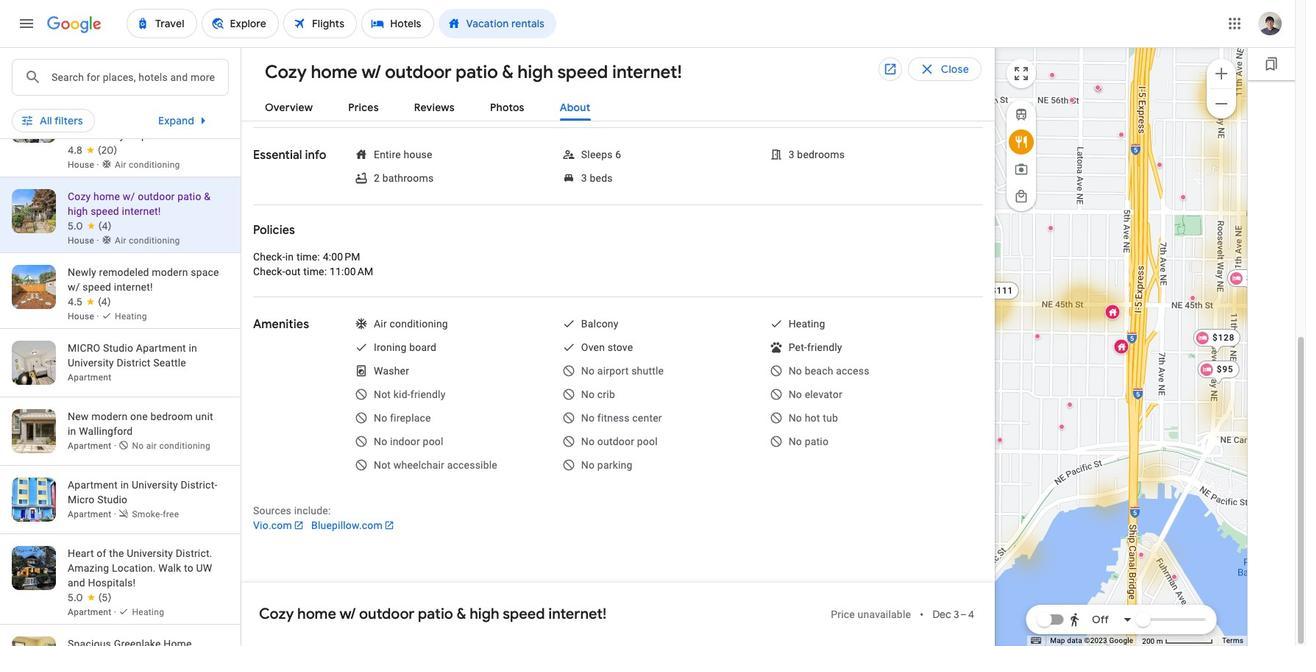 Task type: locate. For each thing, give the bounding box(es) containing it.
patio inside the "cozy home w/ outdoor patio & high speed internet!"
[[177, 191, 201, 202]]

home
[[158, 32, 187, 43]]

4 house · from the top
[[68, 311, 102, 322]]

university
[[68, 357, 114, 369], [132, 479, 178, 491], [127, 548, 173, 559]]

unavailable
[[858, 609, 911, 620]]

entire house
[[374, 149, 432, 160]]

1 vertical spatial apartment ·
[[68, 509, 119, 520]]

close
[[941, 63, 969, 76]]

0 vertical spatial cozy
[[265, 61, 307, 83]]

conditioning up board at left
[[390, 318, 448, 330]]

5.0 for (5)
[[68, 591, 83, 604]]

all left the (1)
[[40, 64, 52, 77]]

no for no crib
[[581, 389, 595, 400]]

keyboard shortcuts image
[[1031, 637, 1042, 644]]

(5)
[[99, 591, 111, 604]]

0 vertical spatial uw
[[68, 32, 84, 43]]

washer
[[374, 365, 409, 377]]

apartment · down micro
[[68, 509, 119, 520]]

view larger map image
[[1013, 65, 1030, 82]]

kid-
[[394, 389, 411, 400]]

2 house · from the top
[[68, 160, 102, 170]]

3 – 4
[[954, 608, 974, 621]]

sources
[[253, 505, 291, 517]]

0 horizontal spatial uw
[[68, 32, 84, 43]]

1 vertical spatial (4)
[[98, 295, 111, 308]]

home inside the "cozy home w/ outdoor patio & high speed internet!"
[[93, 191, 120, 202]]

2 check- from the top
[[253, 266, 285, 277]]

no for no beach access
[[789, 365, 802, 377]]

high inside heading
[[518, 61, 553, 83]]

high inside the "cozy home w/ outdoor patio & high speed internet!"
[[68, 205, 88, 217]]

0 vertical spatial not
[[374, 389, 391, 400]]

perfect seattle location - huge one bedroom image
[[1190, 295, 1196, 301]]

1 filters from the top
[[54, 64, 83, 77]]

no for no elevator
[[789, 389, 802, 400]]

filters down 97|
[[54, 64, 83, 77]]

no left indoor
[[374, 436, 387, 447]]

0 vertical spatial home
[[311, 61, 358, 83]]

$95
[[1217, 364, 1234, 375]]

0 vertical spatial (4)
[[99, 219, 112, 233]]

$95 link
[[1198, 361, 1240, 386]]

0 vertical spatial university
[[68, 357, 114, 369]]

price left 'unavailable'
[[831, 609, 855, 620]]

conditioning down hops. in the top left of the page
[[129, 62, 180, 72]]

air up the remodeled at the left top of the page
[[115, 236, 126, 246]]

all inside all filters (1) button
[[40, 64, 52, 77]]

studio
[[103, 342, 133, 354], [97, 494, 128, 506]]

time: right out
[[303, 266, 327, 277]]

2 5.0 from the top
[[68, 591, 83, 604]]

1 vertical spatial all
[[40, 114, 52, 127]]

1 horizontal spatial &
[[457, 605, 466, 623]]

amenities button
[[526, 59, 626, 82]]

Check-in text field
[[330, 13, 417, 46]]

1 pool from the left
[[423, 436, 444, 447]]

(4) inside the 4.5 out of 5 stars from 4 reviews image
[[98, 295, 111, 308]]

apartment · for in
[[68, 441, 119, 451]]

2 all from the top
[[40, 114, 52, 127]]

not left kid-
[[374, 389, 391, 400]]

2 (4) from the top
[[98, 295, 111, 308]]

rooms
[[462, 64, 495, 77]]

3 house · from the top
[[68, 236, 102, 246]]

1 not from the top
[[374, 389, 391, 400]]

1 horizontal spatial uw
[[196, 562, 212, 574]]

speed inside the newly remodeled modern space w/ speed internet!
[[83, 281, 111, 293]]

1 horizontal spatial 3
[[789, 149, 795, 160]]

internet! inside cozy home w/ outdoor patio & high speed internet! heading
[[612, 61, 682, 83]]

friendly up 'fireplace'
[[411, 389, 446, 400]]

in inside new modern one bedroom unit in wallingford
[[68, 425, 76, 437]]

3 bedrooms
[[789, 149, 845, 160]]

0 vertical spatial apartment ·
[[68, 441, 119, 451]]

apartment · for studio
[[68, 509, 119, 520]]

1 vertical spatial not
[[374, 459, 391, 471]]

0 vertical spatial amenities
[[551, 64, 601, 77]]

2 vertical spatial &
[[457, 605, 466, 623]]

price inside price popup button
[[140, 64, 165, 77]]

apartment up micro
[[68, 479, 118, 491]]

1 vertical spatial apartment
[[68, 372, 111, 383]]

1 vertical spatial university
[[132, 479, 178, 491]]

house
[[404, 149, 432, 160]]

1 vertical spatial filters
[[54, 114, 83, 127]]

university down micro
[[68, 357, 114, 369]]

clear image
[[249, 21, 267, 39]]

0 vertical spatial &
[[502, 61, 514, 83]]

micro
[[68, 494, 95, 506]]

zoom out map image
[[1213, 95, 1231, 112]]

accessible
[[447, 459, 497, 471]]

uw up 97|
[[68, 32, 84, 43]]

1 vertical spatial 3
[[581, 172, 587, 184]]

pool down 'center'
[[637, 436, 658, 447]]

heating down "heart of the university district. amazing location. walk to uw and hospitals!"
[[132, 607, 164, 618]]

stove
[[608, 342, 633, 353]]

(4) inside 5 out of 5 stars from 4 reviews image
[[99, 219, 112, 233]]

smoke-
[[132, 509, 163, 520]]

1 vertical spatial time:
[[303, 266, 327, 277]]

price down hops. in the top left of the page
[[140, 64, 165, 77]]

university inside "heart of the university district. amazing location. walk to uw and hospitals!"
[[127, 548, 173, 559]]

filters inside all filters (1) button
[[54, 64, 83, 77]]

0 vertical spatial 5.0
[[68, 219, 83, 233]]

filters up modern
[[54, 114, 83, 127]]

1 vertical spatial high
[[68, 205, 88, 217]]

5.0 inside 5 out of 5 stars from 4 reviews image
[[68, 219, 83, 233]]

u-district elegant home - family/rv/ev friendly - 4 gated parking spaces image
[[1181, 194, 1186, 200]]

1 horizontal spatial pool
[[637, 436, 658, 447]]

apartment inside apartment in university district- micro studio
[[68, 479, 118, 491]]

$133 link
[[1227, 269, 1275, 294]]

studio right micro
[[97, 494, 128, 506]]

6
[[616, 149, 621, 160]]

smoke-free
[[132, 509, 179, 520]]

0 vertical spatial cozy home w/ outdoor patio & high speed internet!
[[265, 61, 682, 83]]

1 vertical spatial 5.0
[[68, 591, 83, 604]]

amenities up about
[[551, 64, 601, 77]]

(4) up the remodeled at the left top of the page
[[99, 219, 112, 233]]

modern up wallingford
[[91, 411, 128, 422]]

2 vertical spatial cozy
[[259, 605, 294, 623]]

w/ inside the "cozy home w/ outdoor patio & high speed internet!"
[[123, 191, 135, 202]]

0 horizontal spatial modern
[[91, 411, 128, 422]]

friendly up no beach access on the right
[[807, 342, 842, 353]]

5 out of 5 stars from 5 reviews image
[[68, 590, 111, 605]]

modern
[[152, 266, 188, 278], [91, 411, 128, 422]]

2 pool from the left
[[637, 436, 658, 447]]

0 vertical spatial studio
[[103, 342, 133, 354]]

house · for 4.8
[[68, 160, 102, 170]]

house · down 4
[[68, 62, 102, 72]]

cozy inside the "cozy home w/ outdoor patio & high speed internet!"
[[68, 191, 91, 202]]

0 horizontal spatial high
[[68, 205, 88, 217]]

airport
[[598, 365, 629, 377]]

map data ©2023 google
[[1050, 637, 1134, 645]]

$111
[[991, 286, 1014, 296]]

no left crib at the bottom left of the page
[[581, 389, 595, 400]]

air up ironing
[[374, 318, 387, 330]]

pet-
[[789, 342, 807, 353]]

district-
[[181, 479, 217, 491]]

time: up out
[[297, 251, 320, 263]]

modern left 'space'
[[152, 266, 188, 278]]

no airport shuttle
[[581, 365, 664, 377]]

all inside all filters button
[[40, 114, 52, 127]]

0 vertical spatial 3
[[789, 149, 795, 160]]

blue
[[135, 32, 156, 43]]

no down oven
[[581, 365, 595, 377]]

2 horizontal spatial &
[[502, 61, 514, 83]]

policies
[[253, 223, 295, 238]]

tub
[[823, 412, 838, 424]]

speed inside heading
[[557, 61, 608, 83]]

all for all filters (1)
[[40, 64, 52, 77]]

Check-out text field
[[473, 13, 562, 46]]

hidden gem in green lake image
[[1095, 85, 1101, 91]]

pool for no indoor pool
[[423, 436, 444, 447]]

district
[[117, 357, 151, 369]]

0 vertical spatial all
[[40, 64, 52, 77]]

micro
[[68, 342, 100, 354]]

0 vertical spatial modern
[[152, 266, 188, 278]]

0 vertical spatial price
[[140, 64, 165, 77]]

elevator
[[805, 389, 843, 400]]

terms
[[1222, 637, 1244, 645]]

4:00 pm
[[323, 251, 360, 263]]

apartment down micro
[[68, 372, 111, 383]]

cozy home near lake union & uw image
[[1059, 424, 1065, 430]]

no down pet-
[[789, 365, 802, 377]]

house · down 5 out of 5 stars from 4 reviews image
[[68, 236, 102, 246]]

speed inside the "cozy home w/ outdoor patio & high speed internet!"
[[91, 205, 119, 217]]

tab list
[[241, 89, 995, 121]]

ironing board
[[374, 342, 437, 353]]

no left parking
[[581, 459, 595, 471]]

hops.
[[154, 46, 182, 58]]

grill
[[140, 115, 159, 127]]

price for price
[[140, 64, 165, 77]]

air conditioning up the newly remodeled modern space w/ speed internet!
[[115, 236, 180, 246]]

1 (4) from the top
[[99, 219, 112, 233]]

no left 'fireplace'
[[374, 412, 387, 424]]

2 filters from the top
[[54, 114, 83, 127]]

0 horizontal spatial price
[[140, 64, 165, 77]]

0 vertical spatial high
[[518, 61, 553, 83]]

uw right to
[[196, 562, 212, 574]]

3
[[789, 149, 795, 160], [581, 172, 587, 184]]

2 vertical spatial high
[[470, 605, 499, 623]]

1 vertical spatial uw
[[196, 562, 212, 574]]

2 vertical spatial apartment ·
[[68, 607, 119, 618]]

not kid-friendly
[[374, 389, 446, 400]]

1 vertical spatial amenities
[[253, 317, 309, 332]]

apartment · down 5 out of 5 stars from 5 reviews image
[[68, 607, 119, 618]]

no fitness center
[[581, 412, 662, 424]]

no down no hot tub at the bottom right
[[789, 436, 802, 447]]

off button
[[1065, 602, 1137, 637]]

0 vertical spatial check-
[[253, 251, 285, 263]]

1 horizontal spatial friendly
[[807, 342, 842, 353]]

overview
[[265, 101, 313, 114]]

home inside cozy home w/ outdoor patio & high speed internet! heading
[[311, 61, 358, 83]]

4.5
[[68, 295, 83, 308]]

0 vertical spatial friendly
[[807, 342, 842, 353]]

not
[[374, 389, 391, 400], [374, 459, 391, 471]]

1 vertical spatial &
[[204, 191, 211, 202]]

1 horizontal spatial modern
[[152, 266, 188, 278]]

new stylish private master suite in wallingford image
[[1035, 333, 1041, 339]]

1 house · from the top
[[68, 62, 102, 72]]

1 vertical spatial studio
[[97, 494, 128, 506]]

not down indoor
[[374, 459, 391, 471]]

type
[[266, 64, 289, 77]]

fireplace
[[390, 412, 431, 424]]

(4) right 4.5
[[98, 295, 111, 308]]

off
[[1092, 613, 1109, 626]]

6br/3ba wallingford gem, minutes to downtown! image
[[997, 437, 1003, 443]]

no left elevator
[[789, 389, 802, 400]]

heart
[[68, 548, 94, 559]]

in inside "check-in time: 4:00 pm check-out time: 11:00 am"
[[285, 251, 294, 263]]

2
[[374, 172, 380, 184]]

modern and artsy 2 bed, 1 bath green lake/wallingford private retreat image
[[1069, 97, 1075, 103]]

(4) for 4.5
[[98, 295, 111, 308]]

3 left the bedrooms
[[789, 149, 795, 160]]

200
[[1143, 637, 1155, 645]]

0 horizontal spatial 3
[[581, 172, 587, 184]]

university inside apartment in university district- micro studio
[[132, 479, 178, 491]]

filters form
[[12, 1, 717, 103]]

heating down the newly remodeled modern space w/ speed internet!
[[115, 311, 147, 322]]

cozy private suite near u-district + free parking & fast internet image
[[1157, 162, 1163, 168]]

uw inside "heart of the university district. amazing location. walk to uw and hospitals!"
[[196, 562, 212, 574]]

1 horizontal spatial high
[[470, 605, 499, 623]]

patio
[[108, 100, 133, 112]]

rooftop
[[68, 100, 105, 112]]

1 vertical spatial home
[[93, 191, 120, 202]]

1 vertical spatial friendly
[[411, 389, 446, 400]]

1 apartment · from the top
[[68, 441, 119, 451]]

|ws
[[189, 32, 207, 43]]

2 not from the top
[[374, 459, 391, 471]]

0 vertical spatial filters
[[54, 64, 83, 77]]

no for no fireplace
[[374, 412, 387, 424]]

pool up not wheelchair accessible
[[423, 436, 444, 447]]

1 all from the top
[[40, 64, 52, 77]]

cozy home w/ outdoor patio & high speed internet! inside cozy home w/ outdoor patio & high speed internet! heading
[[265, 61, 682, 83]]

2 horizontal spatial high
[[518, 61, 553, 83]]

bluepillow.com link
[[311, 520, 394, 531]]

2 vertical spatial university
[[127, 548, 173, 559]]

cozy
[[265, 61, 307, 83], [68, 191, 91, 202], [259, 605, 294, 623]]

hot
[[805, 412, 820, 424]]

about
[[560, 101, 591, 114]]

pet friendly the seattle carriage house image
[[1139, 552, 1144, 558]]

apartment · down wallingford
[[68, 441, 119, 451]]

4.5 out of 5 stars from 4 reviews image
[[68, 294, 111, 309]]

2 apartment · from the top
[[68, 509, 119, 520]]

internet! inside the "cozy home w/ outdoor patio & high speed internet!"
[[122, 205, 161, 217]]

studio inside apartment in university district- micro studio
[[97, 494, 128, 506]]

house · down the 4.5 out of 5 stars from 4 reviews image on the left of page
[[68, 311, 102, 322]]

5.0 down and
[[68, 591, 83, 604]]

1 5.0 from the top
[[68, 219, 83, 233]]

all left private
[[40, 114, 52, 127]]

university up smoke-free on the bottom of the page
[[132, 479, 178, 491]]

wallingford heights image
[[1096, 85, 1102, 91]]

conditioning up the newly remodeled modern space w/ speed internet!
[[129, 236, 180, 246]]

5.0 inside 5 out of 5 stars from 5 reviews image
[[68, 591, 83, 604]]

studio up district at the bottom left of page
[[103, 342, 133, 354]]

& inside cozy home w/ outdoor patio & high speed internet! heading
[[502, 61, 514, 83]]

sources include:
[[253, 505, 331, 517]]

amenities down out
[[253, 317, 309, 332]]

university up location.
[[127, 548, 173, 559]]

no left fitness
[[581, 412, 595, 424]]

sleeps 6
[[581, 149, 621, 160]]

terms link
[[1222, 637, 1244, 645]]

sort by
[[657, 64, 692, 77]]

w/
[[362, 61, 381, 83], [123, 191, 135, 202], [68, 281, 80, 293], [340, 605, 356, 623]]

new modern one bedroom unit in wallingford image
[[1048, 225, 1054, 231]]

no for no indoor pool
[[374, 436, 387, 447]]

no up no parking
[[581, 436, 595, 447]]

in
[[285, 251, 294, 263], [189, 342, 197, 354], [68, 425, 76, 437], [120, 479, 129, 491]]

house · down "4.8 out of 5 stars from 20 reviews" image on the top left of page
[[68, 160, 102, 170]]

no for no outdoor pool
[[581, 436, 595, 447]]

0 horizontal spatial friendly
[[411, 389, 446, 400]]

2 vertical spatial apartment
[[68, 479, 118, 491]]

5.0 up newly
[[68, 219, 83, 233]]

3 left beds
[[581, 172, 587, 184]]

modern
[[68, 130, 104, 141]]

walk
[[158, 562, 181, 574]]

1 horizontal spatial amenities
[[551, 64, 601, 77]]

no left hot
[[789, 412, 802, 424]]

0 horizontal spatial pool
[[423, 436, 444, 447]]

1 vertical spatial modern
[[91, 411, 128, 422]]

1 horizontal spatial price
[[831, 609, 855, 620]]

1 vertical spatial check-
[[253, 266, 285, 277]]

1 check- from the top
[[253, 251, 285, 263]]

modern inside new modern one bedroom unit in wallingford
[[91, 411, 128, 422]]

price button
[[115, 59, 190, 82]]

beach
[[805, 365, 834, 377]]

no left air
[[132, 441, 144, 451]]

not for not wheelchair accessible
[[374, 459, 391, 471]]

filters inside all filters button
[[54, 114, 83, 127]]

apartment up seattle
[[136, 342, 186, 354]]

no for no parking
[[581, 459, 595, 471]]

1 vertical spatial cozy
[[68, 191, 91, 202]]

1 vertical spatial price
[[831, 609, 855, 620]]

main menu image
[[18, 15, 35, 32]]

guest rating
[[345, 64, 406, 77]]

price
[[140, 64, 165, 77], [831, 609, 855, 620]]

4
[[85, 46, 91, 58]]

house · for 4.5
[[68, 311, 102, 322]]

3 for 3 bedrooms
[[789, 149, 795, 160]]



Task type: vqa. For each thing, say whether or not it's contained in the screenshot.
"finnair" to the bottom
no



Task type: describe. For each thing, give the bounding box(es) containing it.
4.8
[[68, 144, 82, 157]]

3 apartment · from the top
[[68, 607, 119, 618]]

photos
[[490, 101, 525, 114]]

conditioning down cityscape
[[129, 160, 180, 170]]

filters for all filters
[[54, 114, 83, 127]]

access
[[836, 365, 870, 377]]

space
[[191, 266, 219, 278]]

0 horizontal spatial &
[[204, 191, 211, 202]]

close button
[[908, 57, 982, 81]]

map region
[[958, 13, 1306, 646]]

essential info
[[253, 148, 326, 163]]

2 vertical spatial home
[[297, 605, 336, 623]]

sort
[[657, 64, 677, 77]]

dec 3 – 4
[[933, 608, 974, 621]]

bathrooms
[[383, 172, 434, 184]]

pool for no outdoor pool
[[637, 436, 658, 447]]

the
[[109, 548, 124, 559]]

hospitals!
[[88, 577, 136, 589]]

w/ inside the newly remodeled modern space w/ speed internet!
[[68, 281, 80, 293]]

guest rating button
[[320, 59, 431, 82]]

2 vertical spatial cozy home w/ outdoor patio & high speed internet!
[[259, 605, 607, 623]]

200 m button
[[1138, 636, 1218, 646]]

one
[[130, 411, 148, 422]]

chic 1 bed with portage bay & uw campus views, monthly bookings only image
[[1172, 574, 1178, 580]]

new
[[68, 411, 89, 422]]

expand button
[[141, 103, 230, 138]]

the manor's secret garden image
[[1095, 85, 1101, 91]]

check-in time: 4:00 pm check-out time: 11:00 am
[[253, 251, 374, 277]]

rooftop patio with waterview, private garden  grill 3br 3ba- modern cityscape
[[68, 100, 208, 141]]

sort by button
[[632, 59, 717, 82]]

modern and convenient 1-br; close to green lake, uw, wallingford; free parking image
[[1050, 72, 1055, 78]]

spacious greenlake home minutes to uw image
[[1097, 86, 1103, 92]]

internet! inside the newly remodeled modern space w/ speed internet!
[[114, 281, 153, 293]]

district.
[[176, 548, 212, 559]]

of
[[97, 548, 106, 559]]

balcony
[[581, 318, 619, 330]]

tab list containing overview
[[241, 89, 995, 121]]

parking
[[598, 459, 633, 471]]

conditioning down the bedroom
[[159, 441, 210, 451]]

5.0 for (4)
[[68, 219, 83, 233]]

•
[[920, 608, 924, 621]]

air down (20)
[[115, 160, 126, 170]]

patio inside heading
[[456, 61, 498, 83]]

out
[[285, 266, 301, 277]]

all filters (1) button
[[12, 59, 109, 82]]

info
[[305, 148, 326, 163]]

(1)
[[85, 64, 97, 77]]

oven stove
[[581, 342, 633, 353]]

property
[[221, 64, 264, 77]]

no for no air conditioning
[[132, 441, 144, 451]]

no patio
[[789, 436, 829, 447]]

with
[[135, 100, 155, 112]]

in inside apartment in university district- micro studio
[[120, 479, 129, 491]]

property type
[[221, 64, 289, 77]]

uw inside 'uw charming blue home |ws 97| 4 ac |children hops.'
[[68, 32, 84, 43]]

price for price unavailable
[[831, 609, 855, 620]]

to
[[184, 562, 193, 574]]

university inside micro studio apartment in university district seattle apartment
[[68, 357, 114, 369]]

$128
[[1213, 333, 1235, 343]]

data
[[1067, 637, 1083, 645]]

zoom in map image
[[1213, 64, 1231, 82]]

3ba-
[[183, 115, 205, 127]]

no elevator
[[789, 389, 843, 400]]

price unavailable
[[831, 609, 911, 620]]

air down |children
[[115, 62, 126, 72]]

m
[[1157, 637, 1163, 645]]

air conditioning up ironing board
[[374, 318, 448, 330]]

no for no hot tub
[[789, 412, 802, 424]]

11:00 am
[[330, 266, 374, 277]]

in inside micro studio apartment in university district seattle apartment
[[189, 342, 197, 354]]

beds
[[590, 172, 613, 184]]

shuttle
[[632, 365, 664, 377]]

all for all filters
[[40, 114, 52, 127]]

heating for (4)
[[115, 311, 147, 322]]

no for no fitness center
[[581, 412, 595, 424]]

newly
[[68, 266, 96, 278]]

not for not kid-friendly
[[374, 389, 391, 400]]

indoor
[[390, 436, 420, 447]]

no for no patio
[[789, 436, 802, 447]]

newly remodeled modern space w/ speed internet!
[[68, 266, 219, 293]]

5 out of 5 stars from 4 reviews image
[[68, 219, 112, 233]]

no hot tub
[[789, 412, 838, 424]]

(4) for 5.0
[[99, 219, 112, 233]]

map
[[1050, 637, 1065, 645]]

air conditioning down cityscape
[[115, 160, 180, 170]]

w/ inside heading
[[362, 61, 381, 83]]

modern inside the newly remodeled modern space w/ speed internet!
[[152, 266, 188, 278]]

reviews
[[414, 101, 455, 114]]

air
[[146, 441, 157, 451]]

cozy home w/ outdoor patio & high speed internet! heading
[[253, 59, 682, 84]]

board
[[409, 342, 437, 353]]

summer in seattle - 4-bedroom family home with free off-street parking! image
[[1067, 402, 1073, 408]]

comfy, stylish 1b with portage bay & uw view. great for long-term stays. image
[[1172, 574, 1178, 580]]

newly remodeled modern space w/ speed internet! image
[[1118, 344, 1124, 350]]

wallingford
[[79, 425, 133, 437]]

house · for 5.0
[[68, 236, 102, 246]]

bedroom
[[150, 411, 193, 422]]

filters for all filters (1)
[[54, 64, 83, 77]]

studio inside micro studio apartment in university district seattle apartment
[[103, 342, 133, 354]]

free
[[163, 509, 179, 520]]

$111 link
[[972, 282, 1020, 300]]

air conditioning down |children
[[115, 62, 180, 72]]

by
[[680, 64, 692, 77]]

open in new tab image
[[883, 62, 898, 76]]

sleeps
[[581, 149, 613, 160]]

3 for 3 beds
[[581, 172, 587, 184]]

0 vertical spatial time:
[[297, 251, 320, 263]]

seattle
[[153, 357, 186, 369]]

0 vertical spatial apartment
[[136, 342, 186, 354]]

include:
[[294, 505, 331, 517]]

0 horizontal spatial amenities
[[253, 317, 309, 332]]

heating for (5)
[[132, 607, 164, 618]]

ironing
[[374, 342, 407, 353]]

micro studio apartment in university district seattle apartment
[[68, 342, 197, 383]]

no for no airport shuttle
[[581, 365, 595, 377]]

amenities inside popup button
[[551, 64, 601, 77]]

dec
[[933, 608, 951, 621]]

essential
[[253, 148, 302, 163]]

vio.com
[[253, 520, 292, 531]]

no beach access
[[789, 365, 870, 377]]

4.8 out of 5 stars from 20 reviews image
[[68, 143, 117, 158]]

vio.com link
[[253, 520, 304, 531]]

3 beds
[[581, 172, 613, 184]]

location.
[[112, 562, 156, 574]]

Search for places, hotels and more text field
[[51, 60, 228, 95]]

97|
[[68, 46, 82, 58]]

outdoor inside heading
[[385, 61, 452, 83]]

(20)
[[98, 144, 117, 157]]

1 vertical spatial cozy home w/ outdoor patio & high speed internet!
[[68, 191, 211, 217]]

pet-friendly
[[789, 342, 842, 353]]

all filters button
[[12, 103, 95, 138]]

wheelchair
[[394, 459, 445, 471]]

heating up pet-friendly at the bottom
[[789, 318, 825, 330]]

no crib
[[581, 389, 615, 400]]

uw charming blue home |ws 97| 4 ac |children hops.
[[68, 32, 207, 58]]

cozy 2br home centrally located in wallingford image
[[1119, 132, 1125, 138]]

ac
[[94, 46, 107, 58]]

cozy inside heading
[[265, 61, 307, 83]]



